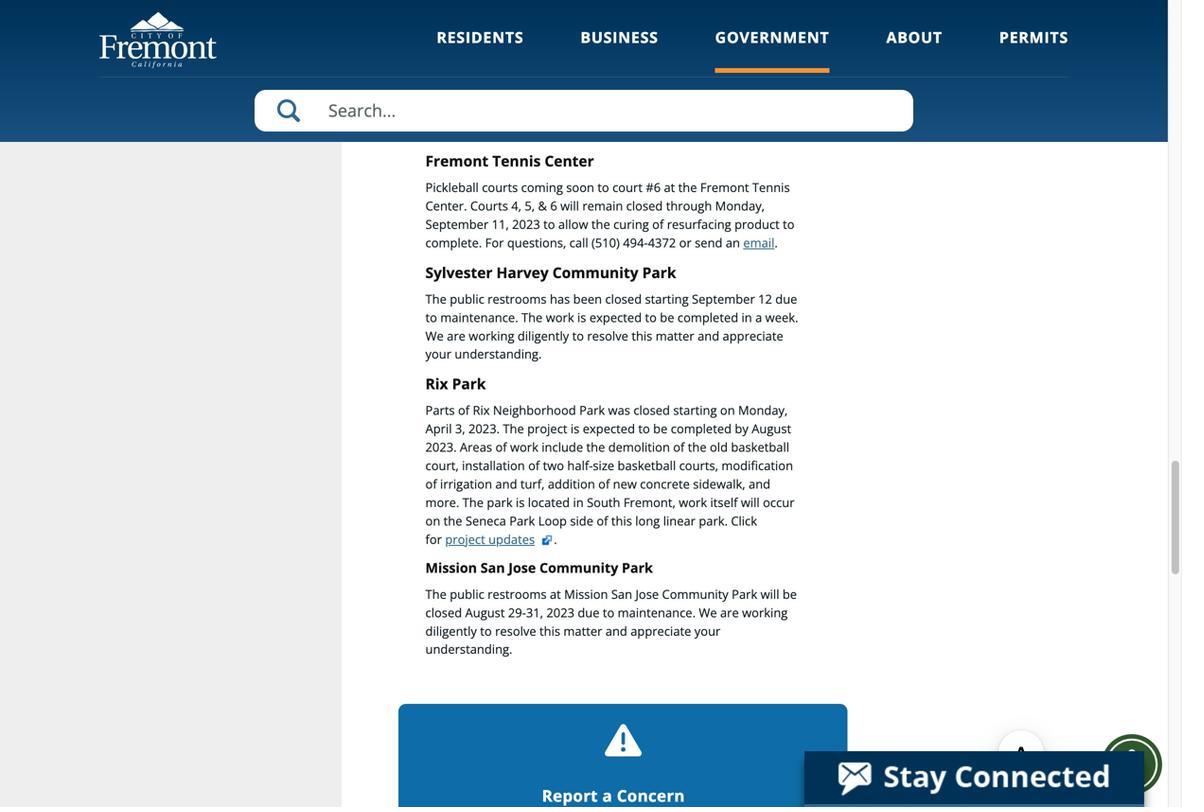 Task type: locate. For each thing, give the bounding box(es) containing it.
0 horizontal spatial we
[[425, 327, 444, 344]]

at left 650-
[[525, 86, 536, 103]]

0 horizontal spatial diligently
[[425, 623, 477, 640]]

two
[[543, 457, 564, 474]]

diligently
[[518, 327, 569, 344], [425, 623, 477, 640]]

0 horizontal spatial your
[[425, 346, 452, 363]]

more.
[[425, 494, 459, 511]]

1 horizontal spatial work
[[546, 309, 574, 326]]

community down linear
[[662, 586, 729, 603]]

0 vertical spatial call
[[492, 123, 511, 140]]

click
[[731, 512, 757, 529]]

0 vertical spatial for
[[425, 67, 444, 85]]

1 horizontal spatial in
[[742, 309, 752, 326]]

1 vertical spatial fremont
[[700, 179, 749, 196]]

1 horizontal spatial fremont
[[700, 179, 749, 196]]

work up linear
[[679, 494, 707, 511]]

working up rix park
[[469, 327, 514, 344]]

resolve inside sylvester harvey community park the public restrooms has been closed starting september 12 due to maintenance. the work is expected to be completed in a week. we are working diligently to resolve this matter and appreciate your understanding.
[[587, 327, 628, 344]]

monday, inside 'pickleball courts coming soon to court #6 at the fremont tennis center. courts 4, 5, & 6 will remain closed through monday, september 11, 2023 to allow the curing of resurfacing product to complete. for questions, call (510) 494-4372 or send an'
[[715, 197, 765, 214]]

be down occur
[[783, 586, 797, 603]]

remain
[[582, 197, 623, 214]]

1 horizontal spatial are
[[720, 604, 739, 621]]

restrooms up 29-
[[488, 586, 547, 603]]

1 vertical spatial at
[[664, 179, 675, 196]]

court,
[[425, 457, 459, 474]]

will up the click
[[741, 494, 760, 511]]

matter inside mission san jose community park the public restrooms at mission san jose community park will be closed august 29-31, 2023 due to maintenance. we are working diligently to resolve this matter and appreciate your understanding.
[[564, 623, 602, 640]]

0 horizontal spatial tennis
[[492, 151, 541, 171]]

1 vertical spatial will
[[741, 494, 760, 511]]

2 horizontal spatial at
[[664, 179, 675, 196]]

appreciate inside sylvester harvey community park the public restrooms has been closed starting september 12 due to maintenance. the work is expected to be completed in a week. we are working diligently to resolve this matter and appreciate your understanding.
[[723, 327, 783, 344]]

0 horizontal spatial or
[[477, 123, 489, 140]]

we
[[425, 327, 444, 344], [699, 604, 717, 621]]

call down allow
[[570, 234, 588, 251]]

an
[[726, 234, 740, 251]]

monday,
[[715, 197, 765, 214], [738, 402, 788, 419]]

1 horizontal spatial september
[[692, 291, 755, 308]]

1 vertical spatial work
[[510, 439, 538, 456]]

3,
[[455, 420, 465, 437]]

permits
[[999, 27, 1069, 47]]

2023 inside mission san jose community park the public restrooms at mission san jose community park will be closed august 29-31, 2023 due to maintenance. we are working diligently to resolve this matter and appreciate your understanding.
[[546, 604, 575, 621]]

cutting
[[480, 86, 522, 103]]

appreciate
[[723, 327, 783, 344], [631, 623, 691, 640]]

restrooms
[[488, 291, 547, 308], [488, 586, 547, 603]]

for down "11,"
[[485, 234, 504, 251]]

diligently down for
[[425, 623, 477, 640]]

0 vertical spatial diligently
[[518, 327, 569, 344]]

1 vertical spatial completed
[[671, 420, 732, 437]]

2 vertical spatial this
[[540, 623, 560, 640]]

your inside mission san jose community park the public restrooms at mission san jose community park will be closed august 29-31, 2023 due to maintenance. we are working diligently to resolve this matter and appreciate your understanding.
[[695, 623, 721, 640]]

1 vertical spatial a
[[602, 785, 612, 807]]

on up the old
[[720, 402, 735, 419]]

0 vertical spatial expected
[[590, 309, 642, 326]]

starting up the old
[[673, 402, 717, 419]]

project down neighborhood
[[527, 420, 567, 437]]

1 vertical spatial maintenance.
[[618, 604, 696, 621]]

work up the installation
[[510, 439, 538, 456]]

2023 down the 5,
[[512, 216, 540, 233]]

park
[[623, 104, 648, 121], [642, 262, 676, 282], [452, 374, 486, 394], [579, 402, 605, 419], [509, 512, 535, 529], [622, 559, 653, 577], [732, 586, 757, 603]]

starting
[[645, 291, 689, 308], [673, 402, 717, 419]]

closed inside the parts of rix neighborhood park was closed starting on monday, april 3, 2023. the project is expected to be completed by august 2023. areas of work include the demolition of the old basketball court, installation of two half-size basketball courts, modification of irrigation and turf, addition of new concrete sidewalk, and more. the park is located in south fremont, work itself will occur on the seneca park loop side of this long linear park. click for
[[634, 402, 670, 419]]

is inside sylvester harvey community park the public restrooms has been closed starting september 12 due to maintenance. the work is expected to be completed in a week. we are working diligently to resolve this matter and appreciate your understanding.
[[577, 309, 586, 326]]

1 horizontal spatial or
[[679, 234, 692, 251]]

august inside the parts of rix neighborhood park was closed starting on monday, april 3, 2023. the project is expected to be completed by august 2023. areas of work include the demolition of the old basketball court, installation of two half-size basketball courts, modification of irrigation and turf, addition of new concrete sidewalk, and more. the park is located in south fremont, work itself will occur on the seneca park loop side of this long linear park. click for
[[752, 420, 791, 437]]

0 horizontal spatial email link
[[442, 123, 474, 140]]

understanding. down 29-
[[425, 641, 513, 658]]

this down 494-
[[632, 327, 652, 344]]

starting inside the parts of rix neighborhood park was closed starting on monday, april 3, 2023. the project is expected to be completed by august 2023. areas of work include the demolition of the old basketball court, installation of two half-size basketball courts, modification of irrigation and turf, addition of new concrete sidewalk, and more. the park is located in south fremont, work itself will occur on the seneca park loop side of this long linear park. click for
[[673, 402, 717, 419]]

appreciate inside mission san jose community park the public restrooms at mission san jose community park will be closed august 29-31, 2023 due to maintenance. we are working diligently to resolve this matter and appreciate your understanding.
[[631, 623, 691, 640]]

rix down rix park
[[473, 402, 490, 419]]

of up turf,
[[528, 457, 540, 474]]

are down the click
[[720, 604, 739, 621]]

2 horizontal spatial work
[[679, 494, 707, 511]]

closed inside 'pickleball courts coming soon to court #6 at the fremont tennis center. courts 4, 5, & 6 will remain closed through monday, september 11, 2023 to allow the curing of resurfacing product to complete. for questions, call (510) 494-4372 or send an'
[[626, 197, 663, 214]]

park down the long
[[622, 559, 653, 577]]

this inside the parts of rix neighborhood park was closed starting on monday, april 3, 2023. the project is expected to be completed by august 2023. areas of work include the demolition of the old basketball court, installation of two half-size basketball courts, modification of irrigation and turf, addition of new concrete sidewalk, and more. the park is located in south fremont, work itself will occur on the seneca park loop side of this long linear park. click for
[[611, 512, 632, 529]]

completed
[[678, 309, 738, 326], [671, 420, 732, 437]]

0 horizontal spatial will
[[560, 197, 579, 214]]

ortega
[[665, 67, 705, 85]]

allow
[[558, 216, 588, 233]]

1 vertical spatial email
[[743, 234, 775, 251]]

resolve down 29-
[[495, 623, 536, 640]]

1 horizontal spatial mission
[[564, 586, 608, 603]]

maintenance. inside mission san jose community park the public restrooms at mission san jose community park will be closed august 29-31, 2023 due to maintenance. we are working diligently to resolve this matter and appreciate your understanding.
[[618, 604, 696, 621]]

be down 4372
[[660, 309, 674, 326]]

of down south
[[597, 512, 608, 529]]

0 vertical spatial working
[[469, 327, 514, 344]]

1 vertical spatial tennis
[[752, 179, 790, 196]]

harvey
[[496, 262, 549, 282]]

was
[[608, 402, 630, 419]]

mission down the side
[[564, 586, 608, 603]]

1 horizontal spatial matter
[[656, 327, 694, 344]]

1 vertical spatial this
[[611, 512, 632, 529]]

send
[[695, 234, 723, 251]]

to down sylvester
[[425, 309, 437, 326]]

fremont up pickleball at the top of page
[[425, 151, 489, 171]]

0 vertical spatial email
[[442, 123, 474, 140]]

by down the 'concrete'
[[425, 123, 439, 140]]

0 vertical spatial fremont
[[425, 151, 489, 171]]

1 vertical spatial resolve
[[495, 623, 536, 640]]

1 horizontal spatial by
[[735, 420, 749, 437]]

understanding.
[[455, 346, 542, 363], [425, 641, 513, 658]]

call down information,
[[492, 123, 511, 140]]

4303.
[[589, 86, 620, 103]]

work down has
[[546, 309, 574, 326]]

are up rix park
[[447, 327, 466, 344]]

1 vertical spatial diligently
[[425, 623, 477, 640]]

closed right was
[[634, 402, 670, 419]]

working down the click
[[742, 604, 788, 621]]

diligently inside mission san jose community park the public restrooms at mission san jose community park will be closed august 29-31, 2023 due to maintenance. we are working diligently to resolve this matter and appreciate your understanding.
[[425, 623, 477, 640]]

will
[[560, 197, 579, 214], [741, 494, 760, 511], [761, 586, 779, 603]]

0 vertical spatial project
[[527, 420, 567, 437]]

fremont tennis center
[[425, 151, 594, 171]]

maintenance. down the long
[[618, 604, 696, 621]]

0 vertical spatial mission
[[425, 559, 477, 577]]

2023. up areas
[[469, 420, 500, 437]]

to inside the parts of rix neighborhood park was closed starting on monday, april 3, 2023. the project is expected to be completed by august 2023. areas of work include the demolition of the old basketball court, installation of two half-size basketball courts, modification of irrigation and turf, addition of new concrete sidewalk, and more. the park is located in south fremont, work itself will occur on the seneca park loop side of this long linear park. click for
[[638, 420, 650, 437]]

half-
[[567, 457, 593, 474]]

construction
[[447, 67, 519, 85]]

email down product
[[743, 234, 775, 251]]

public
[[450, 291, 484, 308], [450, 586, 484, 603]]

maintenance. down sylvester
[[440, 309, 518, 326]]

of inside 'pickleball courts coming soon to court #6 at the fremont tennis center. courts 4, 5, & 6 will remain closed through monday, september 11, 2023 to allow the curing of resurfacing product to complete. for questions, call (510) 494-4372 or send an'
[[652, 216, 664, 233]]

tennis down the email or call 510-979-5799.
[[492, 151, 541, 171]]

0 horizontal spatial in
[[573, 494, 584, 511]]

for up the 'concrete'
[[425, 67, 444, 85]]

understanding. up rix park
[[455, 346, 542, 363]]

resolve down been
[[587, 327, 628, 344]]

by inside the parts of rix neighborhood park was closed starting on monday, april 3, 2023. the project is expected to be completed by august 2023. areas of work include the demolition of the old basketball court, installation of two half-size basketball courts, modification of irrigation and turf, addition of new concrete sidewalk, and more. the park is located in south fremont, work itself will occur on the seneca park loop side of this long linear park. click for
[[735, 420, 749, 437]]

this inside mission san jose community park the public restrooms at mission san jose community park will be closed august 29-31, 2023 due to maintenance. we are working diligently to resolve this matter and appreciate your understanding.
[[540, 623, 560, 640]]

0 horizontal spatial call
[[492, 123, 511, 140]]

for inside 'pickleball courts coming soon to court #6 at the fremont tennis center. courts 4, 5, & 6 will remain closed through monday, september 11, 2023 to allow the curing of resurfacing product to complete. for questions, call (510) 494-4372 or send an'
[[485, 234, 504, 251]]

1 vertical spatial mission
[[564, 586, 608, 603]]

contact up 4303.
[[578, 67, 621, 85]]

due
[[775, 291, 797, 308], [578, 604, 600, 621]]

occur
[[763, 494, 795, 511]]

1 horizontal spatial august
[[752, 420, 791, 437]]

call inside 'pickleball courts coming soon to court #6 at the fremont tennis center. courts 4, 5, & 6 will remain closed through monday, september 11, 2023 to allow the curing of resurfacing product to complete. for questions, call (510) 494-4372 or send an'
[[570, 234, 588, 251]]

0 vertical spatial tennis
[[492, 151, 541, 171]]

1 horizontal spatial tennis
[[752, 179, 790, 196]]

mission down for
[[425, 559, 477, 577]]

rix up parts
[[425, 374, 448, 394]]

1 vertical spatial august
[[465, 604, 505, 621]]

0 vertical spatial by
[[425, 123, 439, 140]]

fremont up through
[[700, 179, 749, 196]]

we up rix park
[[425, 327, 444, 344]]

matter inside sylvester harvey community park the public restrooms has been closed starting september 12 due to maintenance. the work is expected to be completed in a week. we are working diligently to resolve this matter and appreciate your understanding.
[[656, 327, 694, 344]]

your inside sylvester harvey community park the public restrooms has been closed starting september 12 due to maintenance. the work is expected to be completed in a week. we are working diligently to resolve this matter and appreciate your understanding.
[[425, 346, 452, 363]]

2 public from the top
[[450, 586, 484, 603]]

project down seneca
[[445, 531, 485, 548]]

1 horizontal spatial on
[[720, 402, 735, 419]]

0 vertical spatial starting
[[645, 291, 689, 308]]

0 vertical spatial august
[[752, 420, 791, 437]]

permits link
[[999, 27, 1069, 73]]

courts,
[[679, 457, 718, 474]]

1 public from the top
[[450, 291, 484, 308]]

1 horizontal spatial rix
[[473, 402, 490, 419]]

is
[[577, 309, 586, 326], [571, 420, 580, 437], [516, 494, 525, 511]]

be up demolition
[[653, 420, 668, 437]]

for
[[425, 531, 442, 548]]

project
[[527, 420, 567, 437], [445, 531, 485, 548]]

0 horizontal spatial .
[[554, 531, 557, 548]]

to up demolition
[[638, 420, 650, 437]]

1 vertical spatial .
[[554, 531, 557, 548]]

0 horizontal spatial san
[[481, 559, 505, 577]]

0 horizontal spatial by
[[425, 123, 439, 140]]

0 vertical spatial at
[[525, 86, 536, 103]]

restrooms down the harvey
[[488, 291, 547, 308]]

basketball down demolition
[[618, 457, 676, 474]]

to down 4372
[[645, 309, 657, 326]]

0 vertical spatial or
[[477, 123, 489, 140]]

completed left week.
[[678, 309, 738, 326]]

1 restrooms from the top
[[488, 291, 547, 308]]

is up include
[[571, 420, 580, 437]]

september inside sylvester harvey community park the public restrooms has been closed starting september 12 due to maintenance. the work is expected to be completed in a week. we are working diligently to resolve this matter and appreciate your understanding.
[[692, 291, 755, 308]]

0 horizontal spatial working
[[469, 327, 514, 344]]

the down for
[[425, 586, 447, 603]]

tennis up product
[[752, 179, 790, 196]]

or down resurfacing
[[679, 234, 692, 251]]

2023 right 31,
[[546, 604, 575, 621]]

. down product
[[775, 234, 778, 251]]

0 vertical spatial on
[[720, 402, 735, 419]]

0 horizontal spatial on
[[425, 512, 440, 529]]

restrooms inside mission san jose community park the public restrooms at mission san jose community park will be closed august 29-31, 2023 due to maintenance. we are working diligently to resolve this matter and appreciate your understanding.
[[488, 586, 547, 603]]

2023
[[512, 216, 540, 233], [546, 604, 575, 621]]

4372
[[648, 234, 676, 251]]

tennis
[[492, 151, 541, 171], [752, 179, 790, 196]]

residents
[[437, 27, 524, 47]]

2 vertical spatial will
[[761, 586, 779, 603]]

0 vertical spatial 2023
[[512, 216, 540, 233]]

this inside sylvester harvey community park the public restrooms has been closed starting september 12 due to maintenance. the work is expected to be completed in a week. we are working diligently to resolve this matter and appreciate your understanding.
[[632, 327, 652, 344]]

monday, up product
[[715, 197, 765, 214]]

working inside mission san jose community park the public restrooms at mission san jose community park will be closed august 29-31, 2023 due to maintenance. we are working diligently to resolve this matter and appreciate your understanding.
[[742, 604, 788, 621]]

august inside mission san jose community park the public restrooms at mission san jose community park will be closed august 29-31, 2023 due to maintenance. we are working diligently to resolve this matter and appreciate your understanding.
[[465, 604, 505, 621]]

diligently inside sylvester harvey community park the public restrooms has been closed starting september 12 due to maintenance. the work is expected to be completed in a week. we are working diligently to resolve this matter and appreciate your understanding.
[[518, 327, 569, 344]]

2 vertical spatial be
[[783, 586, 797, 603]]

the up courts,
[[688, 439, 707, 456]]

this
[[632, 327, 652, 344], [611, 512, 632, 529], [540, 623, 560, 640]]

closed
[[626, 197, 663, 214], [605, 291, 642, 308], [634, 402, 670, 419], [425, 604, 462, 621]]

0 vertical spatial work
[[546, 309, 574, 326]]

0 horizontal spatial september
[[425, 216, 489, 233]]

1 vertical spatial 2023.
[[425, 439, 457, 456]]

1 vertical spatial for
[[425, 104, 444, 121]]

community up been
[[553, 262, 639, 282]]

public down project updates
[[450, 586, 484, 603]]

san
[[481, 559, 505, 577], [611, 586, 632, 603]]

by inside for construction inquiries, contact joseph ortega with precision concrete cutting at 650-576-4303. for more information, contact the park maintenance division by
[[425, 123, 439, 140]]

turf,
[[520, 476, 545, 493]]

due inside mission san jose community park the public restrooms at mission san jose community park will be closed august 29-31, 2023 due to maintenance. we are working diligently to resolve this matter and appreciate your understanding.
[[578, 604, 600, 621]]

1 vertical spatial on
[[425, 512, 440, 529]]

1 vertical spatial project
[[445, 531, 485, 548]]

jose down updates
[[509, 559, 536, 577]]

1 vertical spatial 2023
[[546, 604, 575, 621]]

in
[[742, 309, 752, 326], [573, 494, 584, 511]]

complete.
[[425, 234, 482, 251]]

1 vertical spatial restrooms
[[488, 586, 547, 603]]

1 horizontal spatial working
[[742, 604, 788, 621]]

september left 12
[[692, 291, 755, 308]]

1 horizontal spatial a
[[755, 309, 762, 326]]

parts
[[425, 402, 455, 419]]

email down more
[[442, 123, 474, 140]]

are inside mission san jose community park the public restrooms at mission san jose community park will be closed august 29-31, 2023 due to maintenance. we are working diligently to resolve this matter and appreciate your understanding.
[[720, 604, 739, 621]]

0 horizontal spatial appreciate
[[631, 623, 691, 640]]

1 horizontal spatial diligently
[[518, 327, 569, 344]]

park up updates
[[509, 512, 535, 529]]

0 horizontal spatial project
[[445, 531, 485, 548]]

the
[[425, 291, 447, 308], [522, 309, 543, 326], [503, 420, 524, 437], [463, 494, 484, 511], [425, 586, 447, 603]]

fremont
[[425, 151, 489, 171], [700, 179, 749, 196]]

2 restrooms from the top
[[488, 586, 547, 603]]

0 vertical spatial san
[[481, 559, 505, 577]]

2 vertical spatial at
[[550, 586, 561, 603]]

working inside sylvester harvey community park the public restrooms has been closed starting september 12 due to maintenance. the work is expected to be completed in a week. we are working diligently to resolve this matter and appreciate your understanding.
[[469, 327, 514, 344]]

by
[[425, 123, 439, 140], [735, 420, 749, 437]]

due up week.
[[775, 291, 797, 308]]

this down south
[[611, 512, 632, 529]]

to up the remain
[[598, 179, 609, 196]]

closed left 29-
[[425, 604, 462, 621]]

1 horizontal spatial 2023
[[546, 604, 575, 621]]

1 horizontal spatial due
[[775, 291, 797, 308]]

located
[[528, 494, 570, 511]]

the down 4303.
[[601, 104, 619, 121]]

or
[[477, 123, 489, 140], [679, 234, 692, 251]]

email .
[[743, 234, 781, 251]]

due right 31,
[[578, 604, 600, 621]]

0 horizontal spatial email
[[442, 123, 474, 140]]

closed down "#6"
[[626, 197, 663, 214]]

work
[[546, 309, 574, 326], [510, 439, 538, 456], [679, 494, 707, 511]]

resolve
[[587, 327, 628, 344], [495, 623, 536, 640]]

basketball
[[731, 439, 789, 456], [618, 457, 676, 474]]

11,
[[492, 216, 509, 233]]

1 horizontal spatial email link
[[743, 234, 775, 251]]

at inside for construction inquiries, contact joseph ortega with precision concrete cutting at 650-576-4303. for more information, contact the park maintenance division by
[[525, 86, 536, 103]]

september
[[425, 216, 489, 233], [692, 291, 755, 308]]

contact
[[578, 67, 621, 85], [555, 104, 597, 121]]

report a concern link
[[399, 704, 847, 807]]

this down 31,
[[540, 623, 560, 640]]

1 horizontal spatial we
[[699, 604, 717, 621]]

of
[[652, 216, 664, 233], [458, 402, 470, 419], [495, 439, 507, 456], [673, 439, 685, 456], [528, 457, 540, 474], [425, 476, 437, 493], [598, 476, 610, 493], [597, 512, 608, 529]]

0 vertical spatial we
[[425, 327, 444, 344]]

park down 4372
[[642, 262, 676, 282]]

is right park
[[516, 494, 525, 511]]

0 vertical spatial contact
[[578, 67, 621, 85]]

email link down more
[[442, 123, 474, 140]]

public inside sylvester harvey community park the public restrooms has been closed starting september 12 due to maintenance. the work is expected to be completed in a week. we are working diligently to resolve this matter and appreciate your understanding.
[[450, 291, 484, 308]]

joseph
[[624, 67, 662, 85]]

maintenance. inside sylvester harvey community park the public restrooms has been closed starting september 12 due to maintenance. the work is expected to be completed in a week. we are working diligently to resolve this matter and appreciate your understanding.
[[440, 309, 518, 326]]

0 vertical spatial resolve
[[587, 327, 628, 344]]

completed up the old
[[671, 420, 732, 437]]

in left week.
[[742, 309, 752, 326]]

1 vertical spatial san
[[611, 586, 632, 603]]

is down been
[[577, 309, 586, 326]]

0 vertical spatial basketball
[[731, 439, 789, 456]]

starting down 4372
[[645, 291, 689, 308]]

a
[[755, 309, 762, 326], [602, 785, 612, 807]]

jose
[[509, 559, 536, 577], [636, 586, 659, 603]]

2 vertical spatial community
[[662, 586, 729, 603]]

the
[[601, 104, 619, 121], [678, 179, 697, 196], [591, 216, 610, 233], [586, 439, 605, 456], [688, 439, 707, 456], [444, 512, 462, 529]]

1 horizontal spatial project
[[527, 420, 567, 437]]

0 vertical spatial a
[[755, 309, 762, 326]]

community
[[553, 262, 639, 282], [540, 559, 618, 577], [662, 586, 729, 603]]

august left 29-
[[465, 604, 505, 621]]

contact down 576- at left
[[555, 104, 597, 121]]

on up for
[[425, 512, 440, 529]]

be inside mission san jose community park the public restrooms at mission san jose community park will be closed august 29-31, 2023 due to maintenance. we are working diligently to resolve this matter and appreciate your understanding.
[[783, 586, 797, 603]]

september inside 'pickleball courts coming soon to court #6 at the fremont tennis center. courts 4, 5, & 6 will remain closed through monday, september 11, 2023 to allow the curing of resurfacing product to complete. for questions, call (510) 494-4372 or send an'
[[425, 216, 489, 233]]

pickleball courts coming soon to court #6 at the fremont tennis center. courts 4, 5, & 6 will remain closed through monday, september 11, 2023 to allow the curing of resurfacing product to complete. for questions, call (510) 494-4372 or send an
[[425, 179, 795, 251]]

expected down was
[[583, 420, 635, 437]]

expected down been
[[590, 309, 642, 326]]



Task type: describe. For each thing, give the bounding box(es) containing it.
starting inside sylvester harvey community park the public restrooms has been closed starting september 12 due to maintenance. the work is expected to be completed in a week. we are working diligently to resolve this matter and appreciate your understanding.
[[645, 291, 689, 308]]

at inside mission san jose community park the public restrooms at mission san jose community park will be closed august 29-31, 2023 due to maintenance. we are working diligently to resolve this matter and appreciate your understanding.
[[550, 586, 561, 603]]

will inside mission san jose community park the public restrooms at mission san jose community park will be closed august 29-31, 2023 due to maintenance. we are working diligently to resolve this matter and appreciate your understanding.
[[761, 586, 779, 603]]

0 horizontal spatial a
[[602, 785, 612, 807]]

to right 31,
[[603, 604, 615, 621]]

about link
[[886, 27, 943, 73]]

the down sylvester
[[425, 291, 447, 308]]

and inside mission san jose community park the public restrooms at mission san jose community park will be closed august 29-31, 2023 due to maintenance. we are working diligently to resolve this matter and appreciate your understanding.
[[606, 623, 627, 640]]

1 vertical spatial email link
[[743, 234, 775, 251]]

maintenance
[[651, 104, 726, 121]]

community inside sylvester harvey community park the public restrooms has been closed starting september 12 due to maintenance. the work is expected to be completed in a week. we are working diligently to resolve this matter and appreciate your understanding.
[[553, 262, 639, 282]]

the inside for construction inquiries, contact joseph ortega with precision concrete cutting at 650-576-4303. for more information, contact the park maintenance division by
[[601, 104, 619, 121]]

the inside mission san jose community park the public restrooms at mission san jose community park will be closed august 29-31, 2023 due to maintenance. we are working diligently to resolve this matter and appreciate your understanding.
[[425, 586, 447, 603]]

to right product
[[783, 216, 795, 233]]

neighborhood
[[493, 402, 576, 419]]

demolition
[[608, 439, 670, 456]]

fremont inside 'pickleball courts coming soon to court #6 at the fremont tennis center. courts 4, 5, & 6 will remain closed through monday, september 11, 2023 to allow the curing of resurfacing product to complete. for questions, call (510) 494-4372 or send an'
[[700, 179, 749, 196]]

at inside 'pickleball courts coming soon to court #6 at the fremont tennis center. courts 4, 5, & 6 will remain closed through monday, september 11, 2023 to allow the curing of resurfacing product to complete. for questions, call (510) 494-4372 or send an'
[[664, 179, 675, 196]]

tennis inside 'pickleball courts coming soon to court #6 at the fremont tennis center. courts 4, 5, & 6 will remain closed through monday, september 11, 2023 to allow the curing of resurfacing product to complete. for questions, call (510) 494-4372 or send an'
[[752, 179, 790, 196]]

business link
[[581, 27, 658, 73]]

in inside sylvester harvey community park the public restrooms has been closed starting september 12 due to maintenance. the work is expected to be completed in a week. we are working diligently to resolve this matter and appreciate your understanding.
[[742, 309, 752, 326]]

understanding. inside mission san jose community park the public restrooms at mission san jose community park will be closed august 29-31, 2023 due to maintenance. we are working diligently to resolve this matter and appreciate your understanding.
[[425, 641, 513, 658]]

closed inside sylvester harvey community park the public restrooms has been closed starting september 12 due to maintenance. the work is expected to be completed in a week. we are working diligently to resolve this matter and appreciate your understanding.
[[605, 291, 642, 308]]

itself
[[710, 494, 738, 511]]

the down "irrigation"
[[463, 494, 484, 511]]

stay connected image
[[805, 752, 1142, 805]]

2023 inside 'pickleball courts coming soon to court #6 at the fremont tennis center. courts 4, 5, & 6 will remain closed through monday, september 11, 2023 to allow the curing of resurfacing product to complete. for questions, call (510) 494-4372 or send an'
[[512, 216, 540, 233]]

new
[[613, 476, 637, 493]]

6
[[550, 197, 557, 214]]

more
[[447, 104, 478, 121]]

understanding. inside sylvester harvey community park the public restrooms has been closed starting september 12 due to maintenance. the work is expected to be completed in a week. we are working diligently to resolve this matter and appreciate your understanding.
[[455, 346, 542, 363]]

rix park
[[425, 374, 486, 394]]

979-
[[539, 123, 564, 140]]

4,
[[511, 197, 522, 214]]

center.
[[425, 197, 467, 214]]

precision
[[735, 67, 788, 85]]

resurfacing
[[667, 216, 731, 233]]

5,
[[525, 197, 535, 214]]

work inside sylvester harvey community park the public restrooms has been closed starting september 12 due to maintenance. the work is expected to be completed in a week. we are working diligently to resolve this matter and appreciate your understanding.
[[546, 309, 574, 326]]

park inside for construction inquiries, contact joseph ortega with precision concrete cutting at 650-576-4303. for more information, contact the park maintenance division by
[[623, 104, 648, 121]]

project updates
[[445, 531, 535, 548]]

#6
[[646, 179, 661, 196]]

or inside 'pickleball courts coming soon to court #6 at the fremont tennis center. courts 4, 5, & 6 will remain closed through monday, september 11, 2023 to allow the curing of resurfacing product to complete. for questions, call (510) 494-4372 or send an'
[[679, 234, 692, 251]]

0 horizontal spatial mission
[[425, 559, 477, 577]]

about
[[886, 27, 943, 47]]

park up parts
[[452, 374, 486, 394]]

division
[[729, 104, 774, 121]]

email or call 510-979-5799.
[[442, 123, 599, 140]]

project inside the parts of rix neighborhood park was closed starting on monday, april 3, 2023. the project is expected to be completed by august 2023. areas of work include the demolition of the old basketball court, installation of two half-size basketball courts, modification of irrigation and turf, addition of new concrete sidewalk, and more. the park is located in south fremont, work itself will occur on the seneca park loop side of this long linear park. click for
[[527, 420, 567, 437]]

questions,
[[507, 234, 566, 251]]

april
[[425, 420, 452, 437]]

expected inside the parts of rix neighborhood park was closed starting on monday, april 3, 2023. the project is expected to be completed by august 2023. areas of work include the demolition of the old basketball court, installation of two half-size basketball courts, modification of irrigation and turf, addition of new concrete sidewalk, and more. the park is located in south fremont, work itself will occur on the seneca park loop side of this long linear park. click for
[[583, 420, 635, 437]]

rix inside the parts of rix neighborhood park was closed starting on monday, april 3, 2023. the project is expected to be completed by august 2023. areas of work include the demolition of the old basketball court, installation of two half-size basketball courts, modification of irrigation and turf, addition of new concrete sidewalk, and more. the park is located in south fremont, work itself will occur on the seneca park loop side of this long linear park. click for
[[473, 402, 490, 419]]

be inside the parts of rix neighborhood park was closed starting on monday, april 3, 2023. the project is expected to be completed by august 2023. areas of work include the demolition of the old basketball court, installation of two half-size basketball courts, modification of irrigation and turf, addition of new concrete sidewalk, and more. the park is located in south fremont, work itself will occur on the seneca park loop side of this long linear park. click for
[[653, 420, 668, 437]]

be inside sylvester harvey community park the public restrooms has been closed starting september 12 due to maintenance. the work is expected to be completed in a week. we are working diligently to resolve this matter and appreciate your understanding.
[[660, 309, 674, 326]]

through
[[666, 197, 712, 214]]

to down project updates
[[480, 623, 492, 640]]

Search text field
[[255, 90, 913, 132]]

of down size
[[598, 476, 610, 493]]

we inside mission san jose community park the public restrooms at mission san jose community park will be closed august 29-31, 2023 due to maintenance. we are working diligently to resolve this matter and appreciate your understanding.
[[699, 604, 717, 621]]

510-
[[514, 123, 539, 140]]

0 horizontal spatial fremont
[[425, 151, 489, 171]]

courts
[[470, 197, 508, 214]]

installation
[[462, 457, 525, 474]]

for construction inquiries, contact joseph ortega with precision concrete cutting at 650-576-4303. for more information, contact the park maintenance division by
[[425, 67, 788, 140]]

information,
[[481, 104, 552, 121]]

the down the harvey
[[522, 309, 543, 326]]

sylvester
[[425, 262, 493, 282]]

1 vertical spatial is
[[571, 420, 580, 437]]

1 horizontal spatial 2023.
[[469, 420, 500, 437]]

(510)
[[592, 234, 620, 251]]

seneca
[[466, 512, 506, 529]]

week.
[[765, 309, 798, 326]]

inquiries,
[[522, 67, 575, 85]]

report
[[542, 785, 598, 807]]

residents link
[[437, 27, 524, 73]]

irrigation
[[440, 476, 492, 493]]

been
[[573, 291, 602, 308]]

are inside sylvester harvey community park the public restrooms has been closed starting september 12 due to maintenance. the work is expected to be completed in a week. we are working diligently to resolve this matter and appreciate your understanding.
[[447, 327, 466, 344]]

the up through
[[678, 179, 697, 196]]

include
[[542, 439, 583, 456]]

linear
[[663, 512, 696, 529]]

business
[[581, 27, 658, 47]]

restrooms inside sylvester harvey community park the public restrooms has been closed starting september 12 due to maintenance. the work is expected to be completed in a week. we are working diligently to resolve this matter and appreciate your understanding.
[[488, 291, 547, 308]]

has
[[550, 291, 570, 308]]

fremont,
[[624, 494, 676, 511]]

email for email .
[[743, 234, 775, 251]]

expected inside sylvester harvey community park the public restrooms has been closed starting september 12 due to maintenance. the work is expected to be completed in a week. we are working diligently to resolve this matter and appreciate your understanding.
[[590, 309, 642, 326]]

mission san jose community park the public restrooms at mission san jose community park will be closed august 29-31, 2023 due to maintenance. we are working diligently to resolve this matter and appreciate your understanding.
[[425, 559, 797, 658]]

the down the remain
[[591, 216, 610, 233]]

1 vertical spatial basketball
[[618, 457, 676, 474]]

pickleball
[[425, 179, 479, 196]]

project updates link
[[445, 531, 554, 548]]

park down the click
[[732, 586, 757, 603]]

of up courts,
[[673, 439, 685, 456]]

concrete
[[640, 476, 690, 493]]

old
[[710, 439, 728, 456]]

494-
[[623, 234, 648, 251]]

soon
[[566, 179, 594, 196]]

1 horizontal spatial san
[[611, 586, 632, 603]]

email for email or call 510-979-5799.
[[442, 123, 474, 140]]

park.
[[699, 512, 728, 529]]

size
[[593, 457, 614, 474]]

will inside the parts of rix neighborhood park was closed starting on monday, april 3, 2023. the project is expected to be completed by august 2023. areas of work include the demolition of the old basketball court, installation of two half-size basketball courts, modification of irrigation and turf, addition of new concrete sidewalk, and more. the park is located in south fremont, work itself will occur on the seneca park loop side of this long linear park. click for
[[741, 494, 760, 511]]

12
[[758, 291, 772, 308]]

park
[[487, 494, 513, 511]]

park inside sylvester harvey community park the public restrooms has been closed starting september 12 due to maintenance. the work is expected to be completed in a week. we are working diligently to resolve this matter and appreciate your understanding.
[[642, 262, 676, 282]]

and inside sylvester harvey community park the public restrooms has been closed starting september 12 due to maintenance. the work is expected to be completed in a week. we are working diligently to resolve this matter and appreciate your understanding.
[[698, 327, 720, 344]]

1 vertical spatial jose
[[636, 586, 659, 603]]

public inside mission san jose community park the public restrooms at mission san jose community park will be closed august 29-31, 2023 due to maintenance. we are working diligently to resolve this matter and appreciate your understanding.
[[450, 586, 484, 603]]

addition
[[548, 476, 595, 493]]

2 vertical spatial work
[[679, 494, 707, 511]]

to down been
[[572, 327, 584, 344]]

0 vertical spatial rix
[[425, 374, 448, 394]]

31,
[[526, 604, 543, 621]]

court
[[612, 179, 643, 196]]

parts of rix neighborhood park was closed starting on monday, april 3, 2023. the project is expected to be completed by august 2023. areas of work include the demolition of the old basketball court, installation of two half-size basketball courts, modification of irrigation and turf, addition of new concrete sidewalk, and more. the park is located in south fremont, work itself will occur on the seneca park loop side of this long linear park. click for
[[425, 402, 795, 548]]

650-
[[539, 86, 564, 103]]

1 vertical spatial community
[[540, 559, 618, 577]]

resolve inside mission san jose community park the public restrooms at mission san jose community park will be closed august 29-31, 2023 due to maintenance. we are working diligently to resolve this matter and appreciate your understanding.
[[495, 623, 536, 640]]

0 horizontal spatial work
[[510, 439, 538, 456]]

center
[[545, 151, 594, 171]]

side
[[570, 512, 593, 529]]

the up size
[[586, 439, 605, 456]]

park left was
[[579, 402, 605, 419]]

with
[[708, 67, 732, 85]]

exclamation point in triangle image
[[603, 723, 643, 762]]

will inside 'pickleball courts coming soon to court #6 at the fremont tennis center. courts 4, 5, & 6 will remain closed through monday, september 11, 2023 to allow the curing of resurfacing product to complete. for questions, call (510) 494-4372 or send an'
[[560, 197, 579, 214]]

of up 3,
[[458, 402, 470, 419]]

due inside sylvester harvey community park the public restrooms has been closed starting september 12 due to maintenance. the work is expected to be completed in a week. we are working diligently to resolve this matter and appreciate your understanding.
[[775, 291, 797, 308]]

coming
[[521, 179, 563, 196]]

576-
[[564, 86, 589, 103]]

of up the installation
[[495, 439, 507, 456]]

5799.
[[564, 123, 596, 140]]

sidewalk,
[[693, 476, 746, 493]]

completed inside the parts of rix neighborhood park was closed starting on monday, april 3, 2023. the project is expected to be completed by august 2023. areas of work include the demolition of the old basketball court, installation of two half-size basketball courts, modification of irrigation and turf, addition of new concrete sidewalk, and more. the park is located in south fremont, work itself will occur on the seneca park loop side of this long linear park. click for
[[671, 420, 732, 437]]

modification
[[722, 457, 793, 474]]

0 vertical spatial .
[[775, 234, 778, 251]]

the down neighborhood
[[503, 420, 524, 437]]

29-
[[508, 604, 526, 621]]

the down more.
[[444, 512, 462, 529]]

to down 6
[[543, 216, 555, 233]]

government
[[715, 27, 830, 47]]

2 vertical spatial is
[[516, 494, 525, 511]]

we inside sylvester harvey community park the public restrooms has been closed starting september 12 due to maintenance. the work is expected to be completed in a week. we are working diligently to resolve this matter and appreciate your understanding.
[[425, 327, 444, 344]]

0 vertical spatial jose
[[509, 559, 536, 577]]

in inside the parts of rix neighborhood park was closed starting on monday, april 3, 2023. the project is expected to be completed by august 2023. areas of work include the demolition of the old basketball court, installation of two half-size basketball courts, modification of irrigation and turf, addition of new concrete sidewalk, and more. the park is located in south fremont, work itself will occur on the seneca park loop side of this long linear park. click for
[[573, 494, 584, 511]]

of down court,
[[425, 476, 437, 493]]

report a concern
[[542, 785, 685, 807]]

updates
[[489, 531, 535, 548]]

1 vertical spatial contact
[[555, 104, 597, 121]]

&
[[538, 197, 547, 214]]

a inside sylvester harvey community park the public restrooms has been closed starting september 12 due to maintenance. the work is expected to be completed in a week. we are working diligently to resolve this matter and appreciate your understanding.
[[755, 309, 762, 326]]

completed inside sylvester harvey community park the public restrooms has been closed starting september 12 due to maintenance. the work is expected to be completed in a week. we are working diligently to resolve this matter and appreciate your understanding.
[[678, 309, 738, 326]]

monday, inside the parts of rix neighborhood park was closed starting on monday, april 3, 2023. the project is expected to be completed by august 2023. areas of work include the demolition of the old basketball court, installation of two half-size basketball courts, modification of irrigation and turf, addition of new concrete sidewalk, and more. the park is located in south fremont, work itself will occur on the seneca park loop side of this long linear park. click for
[[738, 402, 788, 419]]

0 horizontal spatial 2023.
[[425, 439, 457, 456]]

curing
[[613, 216, 649, 233]]

loop
[[538, 512, 567, 529]]

closed inside mission san jose community park the public restrooms at mission san jose community park will be closed august 29-31, 2023 due to maintenance. we are working diligently to resolve this matter and appreciate your understanding.
[[425, 604, 462, 621]]

1 horizontal spatial basketball
[[731, 439, 789, 456]]

south
[[587, 494, 620, 511]]

areas
[[460, 439, 492, 456]]

sylvester harvey community park the public restrooms has been closed starting september 12 due to maintenance. the work is expected to be completed in a week. we are working diligently to resolve this matter and appreciate your understanding.
[[425, 262, 798, 363]]



Task type: vqa. For each thing, say whether or not it's contained in the screenshot.
Valley,
no



